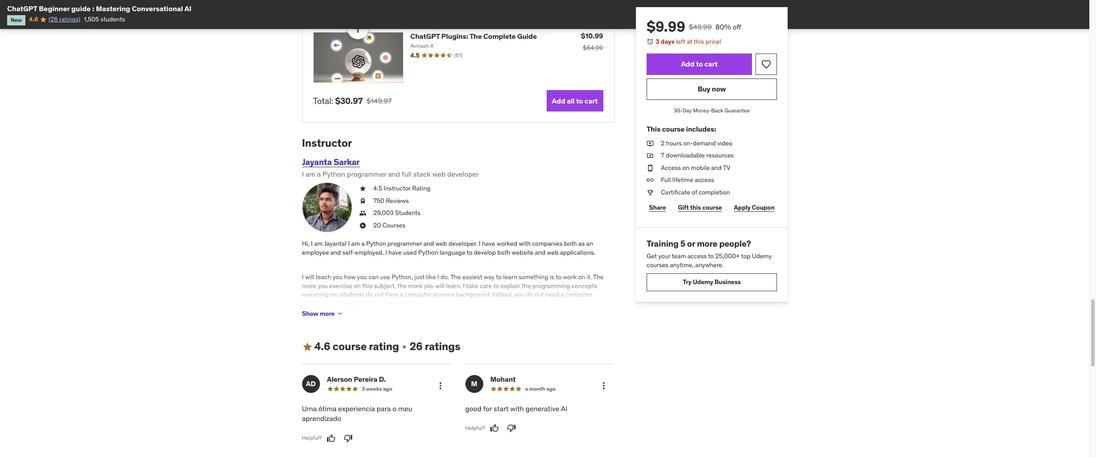 Task type: describe. For each thing, give the bounding box(es) containing it.
chatgpt for chatgpt plugins: the complete guide avinash a
[[411, 32, 440, 41]]

course inside gift this course link
[[703, 204, 722, 212]]

you down teach
[[318, 282, 328, 290]]

business
[[715, 278, 741, 286]]

5
[[681, 238, 686, 249]]

and up like
[[424, 240, 434, 248]]

mohant
[[491, 375, 516, 384]]

applications.
[[560, 249, 596, 257]]

and down jayanta!
[[331, 249, 341, 257]]

1 vertical spatial on
[[579, 273, 586, 281]]

$10.99 $64.99
[[581, 31, 604, 52]]

hi,
[[302, 240, 310, 248]]

indeed,
[[493, 291, 513, 299]]

reviews
[[386, 197, 409, 205]]

try udemy business link
[[647, 274, 777, 291]]

to right is
[[556, 273, 562, 281]]

do.
[[441, 273, 449, 281]]

python inside the jayanta sarkar i am a python programmer and full stack web developer
[[323, 170, 345, 179]]

1 vertical spatial python
[[366, 240, 386, 248]]

guide
[[71, 4, 91, 13]]

2 computer from the left
[[566, 291, 593, 299]]

your
[[659, 252, 671, 261]]

alerson pereira d.
[[327, 375, 386, 384]]

on-
[[684, 139, 693, 147]]

stack
[[414, 170, 431, 179]]

4.5 for 4.5
[[411, 51, 420, 59]]

1 vertical spatial udemy
[[693, 278, 714, 286]]

uma ótima experiencia para o meu aprendizado
[[302, 405, 412, 424]]

hours
[[666, 139, 682, 147]]

a inside hi, i am jayanta! i am a python programmer and web developer. i have worked with companies both as an employee and self-employed. i have used python language to develop both website and web applications.
[[362, 240, 365, 248]]

lifetime
[[673, 176, 694, 184]]

2
[[661, 139, 665, 147]]

more down just
[[408, 282, 423, 290]]

an
[[587, 240, 593, 248]]

to inside hi, i am jayanta! i am a python programmer and web developer. i have worked with companies both as an employee and self-employed. i have used python language to develop both website and web applications.
[[467, 249, 473, 257]]

750 reviews
[[374, 197, 409, 205]]

beginner
[[39, 4, 70, 13]]

i left teach
[[302, 273, 304, 281]]

0 vertical spatial have
[[482, 240, 496, 248]]

helpful? for good for start with generative ai
[[466, 425, 486, 432]]

money-
[[693, 107, 712, 114]]

just
[[415, 273, 425, 281]]

80%
[[716, 22, 731, 31]]

good
[[466, 405, 482, 414]]

am up self-
[[352, 240, 360, 248]]

employed.
[[355, 249, 384, 257]]

xsmall image for access on mobile and tv
[[647, 164, 654, 173]]

with inside hi, i am jayanta! i am a python programmer and web developer. i have worked with companies both as an employee and self-employed. i have used python language to develop both website and web applications.
[[519, 240, 531, 248]]

course for rating
[[333, 340, 367, 354]]

3 weeks ago
[[362, 386, 393, 393]]

4.6 course rating
[[315, 340, 399, 354]]

1,505
[[84, 15, 99, 23]]

apply coupon button
[[732, 199, 777, 217]]

add for add to cart
[[681, 59, 695, 68]]

2 vertical spatial on
[[354, 282, 361, 290]]

care
[[480, 282, 492, 290]]

udemy inside training 5 or more people? get your team access to 25,000+ top udemy courses anytime, anywhere.
[[752, 252, 772, 261]]

1 not from the left
[[375, 291, 384, 299]]

buy
[[698, 84, 711, 93]]

rating
[[412, 185, 431, 193]]

26
[[410, 340, 423, 354]]

courses
[[383, 222, 406, 230]]

add all to cart button
[[547, 90, 604, 112]]

anytime,
[[670, 261, 694, 269]]

mark review by alerson pereira d. as unhelpful image
[[344, 434, 353, 443]]

am up employee
[[314, 240, 323, 248]]

xsmall image for 7 downloadable resources
[[647, 151, 654, 160]]

teach
[[316, 273, 331, 281]]

gift this course link
[[676, 199, 725, 217]]

develop
[[474, 249, 496, 257]]

conversational
[[132, 4, 183, 13]]

to right care
[[494, 282, 499, 290]]

access
[[661, 164, 681, 172]]

mark review by mohant as unhelpful image
[[507, 424, 516, 433]]

chatgpt plugins: the complete guide avinash a
[[411, 32, 537, 49]]

complete
[[484, 32, 516, 41]]

4.6 for 4.6
[[29, 15, 38, 23]]

xsmall image left 26
[[401, 344, 408, 351]]

2 vertical spatial python
[[419, 249, 438, 257]]

start
[[494, 405, 509, 414]]

show
[[302, 310, 319, 318]]

add for add all to cart
[[552, 96, 566, 105]]

more inside button
[[320, 310, 335, 318]]

for
[[484, 405, 492, 414]]

weeks
[[366, 386, 382, 393]]

1 horizontal spatial cart
[[705, 59, 718, 68]]

am inside the jayanta sarkar i am a python programmer and full stack web developer
[[306, 170, 316, 179]]

this course includes:
[[647, 125, 716, 134]]

additional actions for review by alerson pereira d. image
[[435, 381, 446, 392]]

easiest
[[463, 273, 483, 281]]

1 computer from the left
[[405, 291, 432, 299]]

(26 ratings)
[[49, 15, 80, 23]]

2 horizontal spatial the
[[594, 273, 604, 281]]

2 horizontal spatial on
[[683, 164, 690, 172]]

training
[[647, 238, 679, 249]]

29,003 students
[[374, 209, 421, 217]]

a right need
[[561, 291, 564, 299]]

share button
[[647, 199, 669, 217]]

i right the hi,
[[311, 240, 313, 248]]

to right degree
[[346, 300, 352, 308]]

meu
[[399, 405, 412, 414]]

of
[[692, 188, 697, 196]]

(26
[[49, 15, 58, 23]]

team
[[672, 252, 686, 261]]

chatgpt plugins: the complete guide link
[[411, 32, 537, 41]]

programmer inside the jayanta sarkar i am a python programmer and full stack web developer
[[347, 170, 387, 179]]

courses
[[647, 261, 669, 269]]

good for start with generative ai
[[466, 405, 568, 414]]

61 reviews element
[[455, 52, 463, 59]]

total:
[[313, 96, 334, 106]]

a right become
[[377, 300, 381, 308]]

students inside i will teach you how you can use python, just like i do. the easiest way to learn something is to work on it. the more you exercise on this subject, the more you will learn. i take care to explain the programming concepts assuming my students do not have a computer science background. indeed, you do not need a computer science degree to become a programmer.
[[340, 291, 365, 299]]

a up programmer.
[[400, 291, 404, 299]]

become
[[353, 300, 376, 308]]

hi, i am jayanta! i am a python programmer and web developer. i have worked with companies both as an employee and self-employed. i have used python language to develop both website and web applications.
[[302, 240, 596, 257]]

back
[[712, 107, 724, 114]]

and left "tv"
[[712, 164, 722, 172]]

work
[[563, 273, 577, 281]]

jayanta sarkar image
[[302, 183, 352, 233]]

apply coupon
[[734, 204, 775, 212]]

additional actions for review by mohant image
[[599, 381, 609, 392]]

$149.97
[[367, 97, 392, 105]]

2 the from the left
[[522, 282, 531, 290]]

xsmall image for 20 courses
[[359, 222, 366, 230]]

$10.99
[[581, 31, 604, 40]]

downloadable
[[666, 151, 705, 160]]

you left can
[[357, 273, 367, 281]]

xsmall image for 2 hours on-demand video
[[647, 139, 654, 148]]

exercise
[[329, 282, 353, 290]]

alarm image
[[647, 38, 654, 45]]

all
[[567, 96, 575, 105]]

something
[[519, 273, 549, 281]]

learn
[[504, 273, 518, 281]]

and down companies
[[535, 249, 546, 257]]

use
[[380, 273, 390, 281]]

para
[[377, 405, 391, 414]]

have inside i will teach you how you can use python, just like i do. the easiest way to learn something is to work on it. the more you exercise on this subject, the more you will learn. i take care to explain the programming concepts assuming my students do not have a computer science background. indeed, you do not need a computer science degree to become a programmer.
[[386, 291, 399, 299]]

my
[[330, 291, 339, 299]]

4.5 instructor rating
[[374, 185, 431, 193]]

or
[[687, 238, 695, 249]]

coupon
[[752, 204, 775, 212]]

show more button
[[302, 305, 344, 323]]

xsmall image inside show more button
[[337, 310, 344, 318]]

assuming
[[302, 291, 329, 299]]

resources
[[707, 151, 734, 160]]

1 vertical spatial science
[[302, 300, 323, 308]]

concepts
[[572, 282, 598, 290]]

show more
[[302, 310, 335, 318]]

ago for o
[[383, 386, 393, 393]]

0 vertical spatial will
[[305, 273, 314, 281]]

you up exercise
[[333, 273, 343, 281]]

xsmall image for 4.5 instructor rating
[[359, 185, 366, 193]]

more up assuming
[[302, 282, 317, 290]]



Task type: locate. For each thing, give the bounding box(es) containing it.
i up self-
[[348, 240, 350, 248]]

to down "3 days left at this price!" at right top
[[696, 59, 703, 68]]

1 do from the left
[[366, 291, 373, 299]]

0 vertical spatial students
[[101, 15, 125, 23]]

1 horizontal spatial computer
[[566, 291, 593, 299]]

avinash
[[411, 42, 429, 49]]

1 vertical spatial helpful?
[[302, 435, 322, 442]]

20 courses
[[374, 222, 406, 230]]

a
[[317, 170, 321, 179], [362, 240, 365, 248], [400, 291, 404, 299], [561, 291, 564, 299], [377, 300, 381, 308], [525, 386, 528, 393]]

0 horizontal spatial cart
[[585, 96, 598, 105]]

2 not from the left
[[535, 291, 544, 299]]

try udemy business
[[683, 278, 741, 286]]

python down jayanta sarkar link
[[323, 170, 345, 179]]

0 vertical spatial programmer
[[347, 170, 387, 179]]

cart right all
[[585, 96, 598, 105]]

certificate of completion
[[661, 188, 730, 196]]

0 horizontal spatial ai
[[185, 4, 192, 13]]

0 horizontal spatial not
[[375, 291, 384, 299]]

1,505 students
[[84, 15, 125, 23]]

1 horizontal spatial add
[[681, 59, 695, 68]]

instructor up jayanta sarkar link
[[302, 136, 352, 150]]

instructor
[[302, 136, 352, 150], [384, 185, 411, 193]]

ago for generative
[[547, 386, 556, 393]]

1 horizontal spatial chatgpt
[[411, 32, 440, 41]]

a up employed.
[[362, 240, 365, 248]]

1 vertical spatial will
[[436, 282, 445, 290]]

explain
[[501, 282, 521, 290]]

0 vertical spatial course
[[662, 125, 685, 134]]

29,003
[[374, 209, 394, 217]]

i
[[302, 170, 304, 179], [311, 240, 313, 248], [348, 240, 350, 248], [479, 240, 481, 248], [386, 249, 387, 257], [302, 273, 304, 281], [438, 273, 439, 281], [463, 282, 465, 290]]

2 vertical spatial this
[[362, 282, 373, 290]]

video
[[718, 139, 733, 147]]

wishlist image
[[761, 59, 772, 69]]

1 horizontal spatial ago
[[547, 386, 556, 393]]

course up hours
[[662, 125, 685, 134]]

2 do from the left
[[526, 291, 533, 299]]

i left the take
[[463, 282, 465, 290]]

with up website on the bottom left of page
[[519, 240, 531, 248]]

4.5 for 4.5 instructor rating
[[374, 185, 382, 193]]

1 horizontal spatial will
[[436, 282, 445, 290]]

0 horizontal spatial chatgpt
[[7, 4, 37, 13]]

xsmall image for full lifetime access
[[647, 176, 654, 185]]

1 vertical spatial students
[[340, 291, 365, 299]]

0 horizontal spatial will
[[305, 273, 314, 281]]

1 vertical spatial cart
[[585, 96, 598, 105]]

xsmall image down degree
[[337, 310, 344, 318]]

0 horizontal spatial helpful?
[[302, 435, 322, 442]]

1 horizontal spatial helpful?
[[466, 425, 486, 432]]

1 horizontal spatial 4.5
[[411, 51, 420, 59]]

30-day money-back guarantee
[[674, 107, 750, 114]]

this down can
[[362, 282, 373, 290]]

access down mobile
[[695, 176, 714, 184]]

0 horizontal spatial students
[[101, 15, 125, 23]]

to right way
[[496, 273, 502, 281]]

1 vertical spatial this
[[690, 204, 701, 212]]

0 horizontal spatial python
[[323, 170, 345, 179]]

1 horizontal spatial ai
[[561, 405, 568, 414]]

xsmall image left 20
[[359, 222, 366, 230]]

web for sarkar
[[433, 170, 446, 179]]

chatgpt
[[7, 4, 37, 13], [411, 32, 440, 41]]

1 horizontal spatial students
[[340, 291, 365, 299]]

1 horizontal spatial on
[[579, 273, 586, 281]]

xsmall image for 750 reviews
[[359, 197, 366, 206]]

0 vertical spatial with
[[519, 240, 531, 248]]

0 vertical spatial access
[[695, 176, 714, 184]]

both
[[564, 240, 577, 248], [498, 249, 511, 257]]

0 horizontal spatial 3
[[362, 386, 365, 393]]

1 horizontal spatial instructor
[[384, 185, 411, 193]]

am down jayanta
[[306, 170, 316, 179]]

buy now button
[[647, 78, 777, 100]]

a left month
[[525, 386, 528, 393]]

1 vertical spatial both
[[498, 249, 511, 257]]

0 vertical spatial both
[[564, 240, 577, 248]]

apply
[[734, 204, 751, 212]]

4.5 up 750
[[374, 185, 382, 193]]

0 vertical spatial helpful?
[[466, 425, 486, 432]]

0 vertical spatial udemy
[[752, 252, 772, 261]]

web for i
[[436, 240, 447, 248]]

xsmall image for 29,003 students
[[359, 209, 366, 218]]

web inside the jayanta sarkar i am a python programmer and full stack web developer
[[433, 170, 446, 179]]

3 right alarm image
[[656, 38, 660, 46]]

now
[[712, 84, 726, 93]]

plugins:
[[442, 32, 469, 41]]

3 for 3 days left at this price!
[[656, 38, 660, 46]]

ago down d.
[[383, 386, 393, 393]]

this
[[694, 38, 704, 46], [690, 204, 701, 212], [362, 282, 373, 290]]

i will teach you how you can use python, just like i do. the easiest way to learn something is to work on it. the more you exercise on this subject, the more you will learn. i take care to explain the programming concepts assuming my students do not have a computer science background. indeed, you do not need a computer science degree to become a programmer.
[[302, 273, 604, 308]]

with right start
[[511, 405, 524, 414]]

0 vertical spatial instructor
[[302, 136, 352, 150]]

programmer inside hi, i am jayanta! i am a python programmer and web developer. i have worked with companies both as an employee and self-employed. i have used python language to develop both website and web applications.
[[388, 240, 422, 248]]

students down exercise
[[340, 291, 365, 299]]

on left it.
[[579, 273, 586, 281]]

generative
[[526, 405, 560, 414]]

and left full
[[388, 170, 400, 179]]

2 vertical spatial course
[[333, 340, 367, 354]]

ai right generative
[[561, 405, 568, 414]]

0 vertical spatial python
[[323, 170, 345, 179]]

1 vertical spatial add
[[552, 96, 566, 105]]

instructor up reviews
[[384, 185, 411, 193]]

ai right 'conversational'
[[185, 4, 192, 13]]

the inside chatgpt plugins: the complete guide avinash a
[[470, 32, 482, 41]]

computer
[[405, 291, 432, 299], [566, 291, 593, 299]]

left
[[676, 38, 686, 46]]

1 vertical spatial instructor
[[384, 185, 411, 193]]

1 horizontal spatial 4.6
[[315, 340, 331, 354]]

0 horizontal spatial the
[[451, 273, 461, 281]]

1 horizontal spatial do
[[526, 291, 533, 299]]

python up employed.
[[366, 240, 386, 248]]

1 the from the left
[[398, 282, 407, 290]]

programmer.
[[382, 300, 418, 308]]

do down something at the bottom of the page
[[526, 291, 533, 299]]

to up anywhere.
[[708, 252, 714, 261]]

26 ratings
[[410, 340, 461, 354]]

0 vertical spatial 4.5
[[411, 51, 420, 59]]

science down assuming
[[302, 300, 323, 308]]

0 vertical spatial 4.6
[[29, 15, 38, 23]]

the right it.
[[594, 273, 604, 281]]

rating
[[369, 340, 399, 354]]

0 horizontal spatial ago
[[383, 386, 393, 393]]

and inside the jayanta sarkar i am a python programmer and full stack web developer
[[388, 170, 400, 179]]

3 days left at this price!
[[656, 38, 722, 46]]

1 vertical spatial have
[[389, 249, 402, 257]]

programmer
[[347, 170, 387, 179], [388, 240, 422, 248]]

xsmall image left 750
[[359, 197, 366, 206]]

1 vertical spatial web
[[436, 240, 447, 248]]

0 horizontal spatial computer
[[405, 291, 432, 299]]

learn.
[[446, 282, 462, 290]]

0 vertical spatial 3
[[656, 38, 660, 46]]

website
[[512, 249, 534, 257]]

the down something at the bottom of the page
[[522, 282, 531, 290]]

1 vertical spatial ai
[[561, 405, 568, 414]]

1 horizontal spatial course
[[662, 125, 685, 134]]

add left all
[[552, 96, 566, 105]]

1 horizontal spatial the
[[470, 32, 482, 41]]

the down python,
[[398, 282, 407, 290]]

ad
[[306, 380, 316, 389]]

$64.99
[[583, 44, 604, 52]]

can
[[369, 273, 379, 281]]

1 vertical spatial 4.6
[[315, 340, 331, 354]]

udemy right top
[[752, 252, 772, 261]]

1 vertical spatial chatgpt
[[411, 32, 440, 41]]

the right 'plugins:'
[[470, 32, 482, 41]]

this inside i will teach you how you can use python, just like i do. the easiest way to learn something is to work on it. the more you exercise on this subject, the more you will learn. i take care to explain the programming concepts assuming my students do not have a computer science background. indeed, you do not need a computer science degree to become a programmer.
[[362, 282, 373, 290]]

python
[[323, 170, 345, 179], [366, 240, 386, 248], [419, 249, 438, 257]]

$49.99
[[689, 22, 712, 31]]

2 vertical spatial have
[[386, 291, 399, 299]]

0 horizontal spatial do
[[366, 291, 373, 299]]

2 vertical spatial web
[[547, 249, 559, 257]]

web down companies
[[547, 249, 559, 257]]

0 horizontal spatial programmer
[[347, 170, 387, 179]]

4.6 right medium icon
[[315, 340, 331, 354]]

1 horizontal spatial programmer
[[388, 240, 422, 248]]

4.6
[[29, 15, 38, 23], [315, 340, 331, 354]]

2 ago from the left
[[547, 386, 556, 393]]

you
[[333, 273, 343, 281], [357, 273, 367, 281], [318, 282, 328, 290], [424, 282, 434, 290], [515, 291, 525, 299]]

both down worked
[[498, 249, 511, 257]]

1 vertical spatial 4.5
[[374, 185, 382, 193]]

jayanta sarkar i am a python programmer and full stack web developer
[[302, 157, 479, 179]]

medium image
[[302, 342, 313, 353]]

helpful? for uma ótima experiencia para o meu aprendizado
[[302, 435, 322, 442]]

sarkar
[[334, 157, 360, 167]]

the
[[470, 32, 482, 41], [451, 273, 461, 281], [594, 273, 604, 281]]

0 vertical spatial on
[[683, 164, 690, 172]]

0 vertical spatial ai
[[185, 4, 192, 13]]

background.
[[456, 291, 491, 299]]

have left used
[[389, 249, 402, 257]]

as
[[579, 240, 585, 248]]

i right employed.
[[386, 249, 387, 257]]

guide
[[518, 32, 537, 41]]

0 vertical spatial this
[[694, 38, 704, 46]]

degree
[[325, 300, 345, 308]]

0 vertical spatial web
[[433, 170, 446, 179]]

course down completion
[[703, 204, 722, 212]]

a inside the jayanta sarkar i am a python programmer and full stack web developer
[[317, 170, 321, 179]]

1 vertical spatial programmer
[[388, 240, 422, 248]]

chatgpt for chatgpt beginner guide : mastering conversational ai
[[7, 4, 37, 13]]

programmer up used
[[388, 240, 422, 248]]

4.6 for 4.6 course rating
[[315, 340, 331, 354]]

at
[[687, 38, 693, 46]]

ago
[[383, 386, 393, 393], [547, 386, 556, 393]]

computer down concepts
[[566, 291, 593, 299]]

mark review by mohant as helpful image
[[490, 424, 499, 433]]

to inside training 5 or more people? get your team access to 25,000+ top udemy courses anytime, anywhere.
[[708, 252, 714, 261]]

both left the "as"
[[564, 240, 577, 248]]

web up 'language'
[[436, 240, 447, 248]]

chatgpt up new
[[7, 4, 37, 13]]

0 horizontal spatial course
[[333, 340, 367, 354]]

price!
[[706, 38, 722, 46]]

1 horizontal spatial science
[[433, 291, 455, 299]]

0 vertical spatial chatgpt
[[7, 4, 37, 13]]

0 horizontal spatial science
[[302, 300, 323, 308]]

like
[[426, 273, 436, 281]]

0 horizontal spatial both
[[498, 249, 511, 257]]

xsmall image
[[359, 185, 366, 193], [647, 188, 654, 197], [359, 197, 366, 206], [359, 209, 366, 218]]

0 horizontal spatial the
[[398, 282, 407, 290]]

1 vertical spatial access
[[688, 252, 707, 261]]

4.5 down avinash
[[411, 51, 420, 59]]

3 down pereira
[[362, 386, 365, 393]]

4.6 right new
[[29, 15, 38, 23]]

1 horizontal spatial python
[[366, 240, 386, 248]]

1 vertical spatial with
[[511, 405, 524, 414]]

do up become
[[366, 291, 373, 299]]

add down "3 days left at this price!" at right top
[[681, 59, 695, 68]]

computer down just
[[405, 291, 432, 299]]

i left do.
[[438, 273, 439, 281]]

get
[[647, 252, 657, 261]]

a month ago
[[525, 386, 556, 393]]

will down do.
[[436, 282, 445, 290]]

this right the at
[[694, 38, 704, 46]]

ago right month
[[547, 386, 556, 393]]

with
[[519, 240, 531, 248], [511, 405, 524, 414]]

1 horizontal spatial the
[[522, 282, 531, 290]]

to right all
[[577, 96, 583, 105]]

0 horizontal spatial 4.6
[[29, 15, 38, 23]]

course for includes:
[[662, 125, 685, 134]]

0 horizontal spatial instructor
[[302, 136, 352, 150]]

includes:
[[686, 125, 716, 134]]

xsmall image up share
[[647, 188, 654, 197]]

udemy right try
[[693, 278, 714, 286]]

i up develop
[[479, 240, 481, 248]]

language
[[440, 249, 466, 257]]

more inside training 5 or more people? get your team access to 25,000+ top udemy courses anytime, anywhere.
[[697, 238, 718, 249]]

(61)
[[455, 52, 463, 58]]

xsmall image left 7
[[647, 151, 654, 160]]

developer.
[[449, 240, 478, 248]]

m
[[471, 380, 478, 389]]

helpful? left mark review by mohant as helpful icon
[[466, 425, 486, 432]]

access down the or
[[688, 252, 707, 261]]

0 horizontal spatial 4.5
[[374, 185, 382, 193]]

more
[[697, 238, 718, 249], [302, 282, 317, 290], [408, 282, 423, 290], [320, 310, 335, 318]]

chatgpt beginner guide : mastering conversational ai
[[7, 4, 192, 13]]

students
[[101, 15, 125, 23], [340, 291, 365, 299]]

1 horizontal spatial udemy
[[752, 252, 772, 261]]

helpful? left "mark review by alerson pereira d. as helpful" image
[[302, 435, 322, 442]]

3 for 3 weeks ago
[[362, 386, 365, 393]]

the up learn.
[[451, 273, 461, 281]]

mastering
[[96, 4, 130, 13]]

to down developer.
[[467, 249, 473, 257]]

access inside training 5 or more people? get your team access to 25,000+ top udemy courses anytime, anywhere.
[[688, 252, 707, 261]]

this right gift
[[690, 204, 701, 212]]

programmer down sarkar
[[347, 170, 387, 179]]

this
[[647, 125, 661, 134]]

developer
[[448, 170, 479, 179]]

you down like
[[424, 282, 434, 290]]

mark review by alerson pereira d. as helpful image
[[327, 434, 336, 443]]

course up "alerson pereira d."
[[333, 340, 367, 354]]

alerson
[[327, 375, 353, 384]]

1 vertical spatial course
[[703, 204, 722, 212]]

1 vertical spatial 3
[[362, 386, 365, 393]]

i down jayanta
[[302, 170, 304, 179]]

you down explain at the left of page
[[515, 291, 525, 299]]

xsmall image
[[647, 139, 654, 148], [647, 151, 654, 160], [647, 164, 654, 173], [647, 176, 654, 185], [359, 222, 366, 230], [337, 310, 344, 318], [401, 344, 408, 351]]

0 vertical spatial add
[[681, 59, 695, 68]]

1 ago from the left
[[383, 386, 393, 393]]

chatgpt inside chatgpt plugins: the complete guide avinash a
[[411, 32, 440, 41]]

2 horizontal spatial python
[[419, 249, 438, 257]]

ratings)
[[59, 15, 80, 23]]

students down mastering
[[101, 15, 125, 23]]

xsmall image down sarkar
[[359, 185, 366, 193]]

1 horizontal spatial 3
[[656, 38, 660, 46]]

more down degree
[[320, 310, 335, 318]]

xsmall image for certificate of completion
[[647, 188, 654, 197]]

a
[[430, 42, 434, 49]]

not left need
[[535, 291, 544, 299]]

1 horizontal spatial both
[[564, 240, 577, 248]]

will left teach
[[305, 273, 314, 281]]

0 vertical spatial science
[[433, 291, 455, 299]]

0 horizontal spatial add
[[552, 96, 566, 105]]

xsmall image left access
[[647, 164, 654, 173]]

add to cart
[[681, 59, 718, 68]]

xsmall image left 29,003
[[359, 209, 366, 218]]

0 vertical spatial cart
[[705, 59, 718, 68]]

0 horizontal spatial on
[[354, 282, 361, 290]]

xsmall image left full
[[647, 176, 654, 185]]

python right used
[[419, 249, 438, 257]]

on down downloadable
[[683, 164, 690, 172]]

$9.99
[[647, 17, 686, 36]]

udemy
[[752, 252, 772, 261], [693, 278, 714, 286]]

d.
[[379, 375, 386, 384]]

1 horizontal spatial not
[[535, 291, 544, 299]]

i inside the jayanta sarkar i am a python programmer and full stack web developer
[[302, 170, 304, 179]]

on down how
[[354, 282, 361, 290]]



Task type: vqa. For each thing, say whether or not it's contained in the screenshot.
'Blender' link
no



